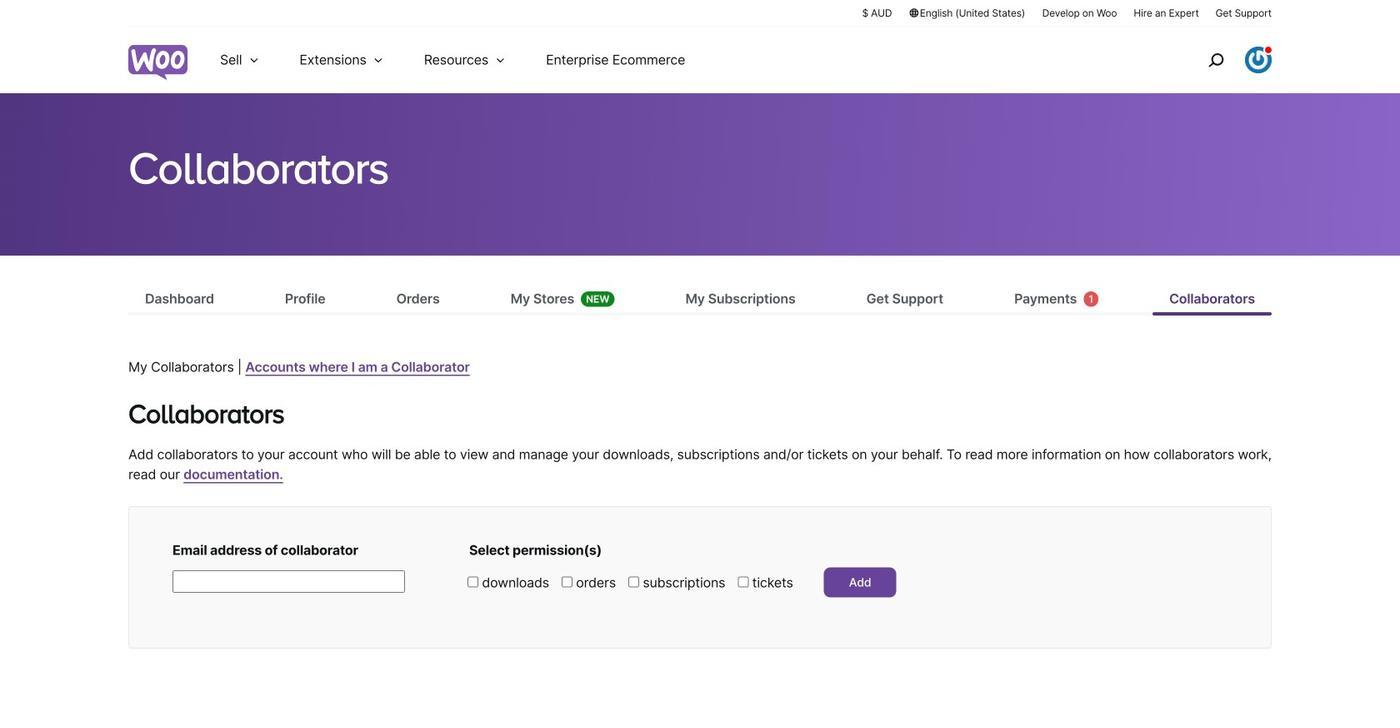 Task type: locate. For each thing, give the bounding box(es) containing it.
None checkbox
[[738, 577, 749, 588]]

None checkbox
[[468, 577, 478, 588], [562, 577, 573, 588], [629, 577, 639, 588], [468, 577, 478, 588], [562, 577, 573, 588], [629, 577, 639, 588]]

service navigation menu element
[[1173, 33, 1272, 87]]

open account menu image
[[1245, 47, 1272, 73]]

search image
[[1203, 47, 1230, 73]]



